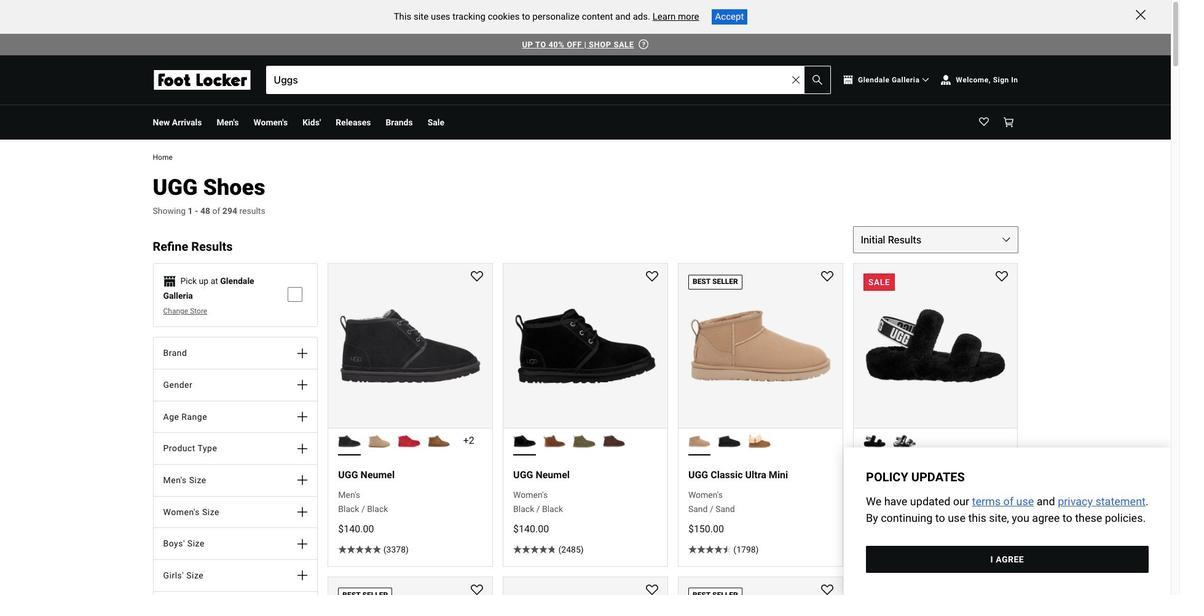 Task type: locate. For each thing, give the bounding box(es) containing it.
toolbar
[[153, 105, 759, 140]]

my favorites image
[[979, 117, 989, 127]]

search results region
[[318, 226, 1019, 595]]

Search search field
[[267, 66, 831, 93]]

ugg oh yeah slides - women's black/black image
[[864, 430, 886, 452]]

ugg neumel - women's black/black image
[[513, 430, 536, 452]]

None search field
[[266, 66, 831, 94]]

ugg neumel - men's chestnut/brown image
[[428, 430, 450, 452]]

privacy banner region
[[844, 448, 1171, 595]]

manage favorites - ugg ultra mini platform - girls' grade school image
[[821, 585, 834, 595]]

ugg neumel - men's beige/beige image
[[368, 430, 391, 452]]

ugg classic ultra mini - women's black/black image
[[718, 430, 741, 452]]

clear search field text image
[[793, 76, 800, 84]]

more information about up to 40% off | shop sale promotion image
[[639, 39, 649, 49]]

ugg neumel - men's black/black image
[[338, 430, 361, 452]]

manage favorites - ugg classic ultra mini - women's image
[[821, 271, 834, 284]]

ugg oh yeah slides - women's white/black marble image
[[894, 430, 916, 452]]

ugg neumel - men's samba red/samba red image
[[398, 430, 421, 452]]

search filters element
[[153, 226, 318, 595]]

manage favorites - ugg neumel - women's image
[[646, 271, 658, 284]]



Task type: vqa. For each thing, say whether or not it's contained in the screenshot.
THE ADIDAS MESSI GENERIC N&N T-SHIRT - MEN'S image
no



Task type: describe. For each thing, give the bounding box(es) containing it.
search submit image
[[813, 75, 823, 85]]

manage favorites - ugg neumel - men's image
[[471, 271, 483, 284]]

manage favorites - ugg oh yeah slides - women's image
[[996, 271, 1009, 284]]

primary element
[[143, 105, 1028, 140]]

cart: 0 items image
[[1004, 117, 1014, 127]]

ugg neumel - women's burnt cedar image
[[603, 430, 625, 452]]

close image
[[1136, 10, 1146, 20]]

foot locker logo links to the home page image
[[153, 70, 251, 90]]

ugg classic ultra mini - women's sand/sand image
[[689, 430, 711, 452]]

ugg classic ultra mini - women's braid image
[[748, 430, 771, 452]]

ugg neumel - women's olive/olive image
[[573, 430, 596, 452]]

cookie banner region
[[0, 0, 1171, 34]]

manage favorites - ugg ultra mini platform - women's image
[[471, 585, 483, 595]]

ugg neumel - women's chestnut/brown image
[[543, 430, 566, 452]]

manage favorites - ugg classic mini ii - women's image
[[646, 585, 658, 595]]



